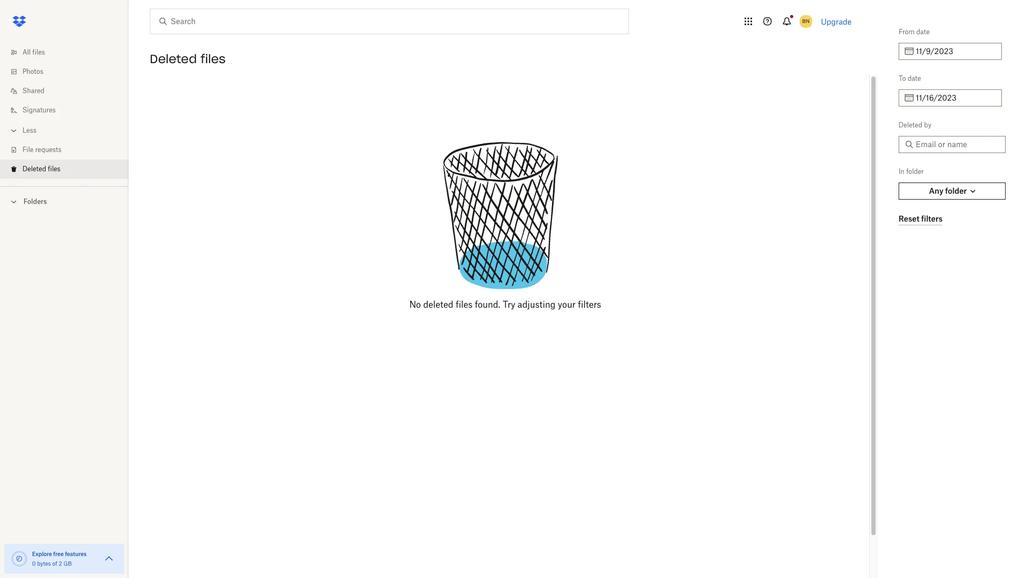 Task type: vqa. For each thing, say whether or not it's contained in the screenshot.
second the . from the bottom of the page
no



Task type: describe. For each thing, give the bounding box(es) containing it.
your
[[558, 299, 576, 310]]

try
[[503, 299, 516, 310]]

of
[[52, 561, 57, 567]]

gb
[[64, 561, 72, 567]]

any folder
[[930, 186, 968, 195]]

from
[[899, 28, 915, 36]]

adjusting
[[518, 299, 556, 310]]

all
[[22, 48, 31, 56]]

list containing all files
[[0, 36, 128, 186]]

to date
[[899, 74, 922, 82]]

bn button
[[798, 13, 815, 30]]

photos
[[22, 67, 43, 75]]

found.
[[475, 299, 501, 310]]

less
[[22, 126, 36, 134]]

To date text field
[[917, 92, 996, 104]]

bn
[[803, 18, 810, 25]]

by
[[925, 121, 932, 129]]

all files link
[[9, 43, 128, 62]]

deleted
[[424, 299, 454, 310]]

any
[[930, 186, 944, 195]]

in
[[899, 168, 905, 176]]

in folder
[[899, 168, 925, 176]]

upgrade
[[822, 17, 852, 26]]

upgrade link
[[822, 17, 852, 26]]

signatures
[[22, 106, 56, 114]]

filters inside button
[[922, 214, 943, 223]]

From date text field
[[917, 46, 996, 57]]

deleted inside list item
[[22, 165, 46, 173]]

files inside the deleted files link
[[48, 165, 61, 173]]

file requests link
[[9, 140, 128, 160]]

file requests
[[22, 146, 61, 154]]

requests
[[35, 146, 61, 154]]

photos link
[[9, 62, 128, 81]]

0 vertical spatial deleted
[[150, 51, 197, 66]]

1 horizontal spatial deleted files
[[150, 51, 226, 66]]



Task type: locate. For each thing, give the bounding box(es) containing it.
1 vertical spatial deleted
[[899, 121, 923, 129]]

folder right the in
[[907, 168, 925, 176]]

0 horizontal spatial filters
[[578, 299, 602, 310]]

filters right reset
[[922, 214, 943, 223]]

1 horizontal spatial deleted
[[150, 51, 197, 66]]

0 vertical spatial date
[[917, 28, 931, 36]]

list
[[0, 36, 128, 186]]

bytes
[[37, 561, 51, 567]]

folders
[[24, 198, 47, 206]]

free
[[53, 551, 64, 557]]

folder for any folder
[[946, 186, 968, 195]]

reset
[[899, 214, 920, 223]]

date for from date
[[917, 28, 931, 36]]

files
[[32, 48, 45, 56], [201, 51, 226, 66], [48, 165, 61, 173], [456, 299, 473, 310]]

no deleted files found. try adjusting your filters
[[410, 299, 602, 310]]

1 horizontal spatial folder
[[946, 186, 968, 195]]

deleted files
[[150, 51, 226, 66], [22, 165, 61, 173]]

file
[[22, 146, 34, 154]]

date right "from"
[[917, 28, 931, 36]]

deleted files link
[[9, 160, 128, 179]]

Search text field
[[171, 16, 607, 27]]

explore
[[32, 551, 52, 557]]

2 vertical spatial deleted
[[22, 165, 46, 173]]

0 horizontal spatial deleted files
[[22, 165, 61, 173]]

0 vertical spatial folder
[[907, 168, 925, 176]]

signatures link
[[9, 101, 128, 120]]

1 vertical spatial folder
[[946, 186, 968, 195]]

0 horizontal spatial folder
[[907, 168, 925, 176]]

filters
[[922, 214, 943, 223], [578, 299, 602, 310]]

less image
[[9, 125, 19, 136]]

1 vertical spatial deleted files
[[22, 165, 61, 173]]

folder
[[907, 168, 925, 176], [946, 186, 968, 195]]

folder for in folder
[[907, 168, 925, 176]]

Deleted by text field
[[917, 139, 1000, 150]]

all files
[[22, 48, 45, 56]]

shared link
[[9, 81, 128, 101]]

no
[[410, 299, 421, 310]]

dropbox image
[[9, 11, 30, 32]]

0
[[32, 561, 36, 567]]

1 vertical spatial filters
[[578, 299, 602, 310]]

0 horizontal spatial deleted
[[22, 165, 46, 173]]

to
[[899, 74, 907, 82]]

any folder button
[[899, 183, 1007, 200]]

shared
[[22, 87, 44, 95]]

folder inside button
[[946, 186, 968, 195]]

0 vertical spatial filters
[[922, 214, 943, 223]]

date for to date
[[909, 74, 922, 82]]

deleted files inside list item
[[22, 165, 61, 173]]

explore free features 0 bytes of 2 gb
[[32, 551, 87, 567]]

reset filters button
[[899, 213, 943, 225]]

features
[[65, 551, 87, 557]]

deleted files list item
[[0, 160, 128, 179]]

date
[[917, 28, 931, 36], [909, 74, 922, 82]]

quota usage element
[[11, 550, 28, 568]]

date right to at the top right
[[909, 74, 922, 82]]

deleted
[[150, 51, 197, 66], [899, 121, 923, 129], [22, 165, 46, 173]]

2
[[59, 561, 62, 567]]

folder right the any
[[946, 186, 968, 195]]

1 vertical spatial date
[[909, 74, 922, 82]]

from date
[[899, 28, 931, 36]]

2 horizontal spatial deleted
[[899, 121, 923, 129]]

deleted by
[[899, 121, 932, 129]]

0 vertical spatial deleted files
[[150, 51, 226, 66]]

filters right your
[[578, 299, 602, 310]]

files inside all files link
[[32, 48, 45, 56]]

folders button
[[0, 193, 128, 209]]

reset filters
[[899, 214, 943, 223]]

1 horizontal spatial filters
[[922, 214, 943, 223]]



